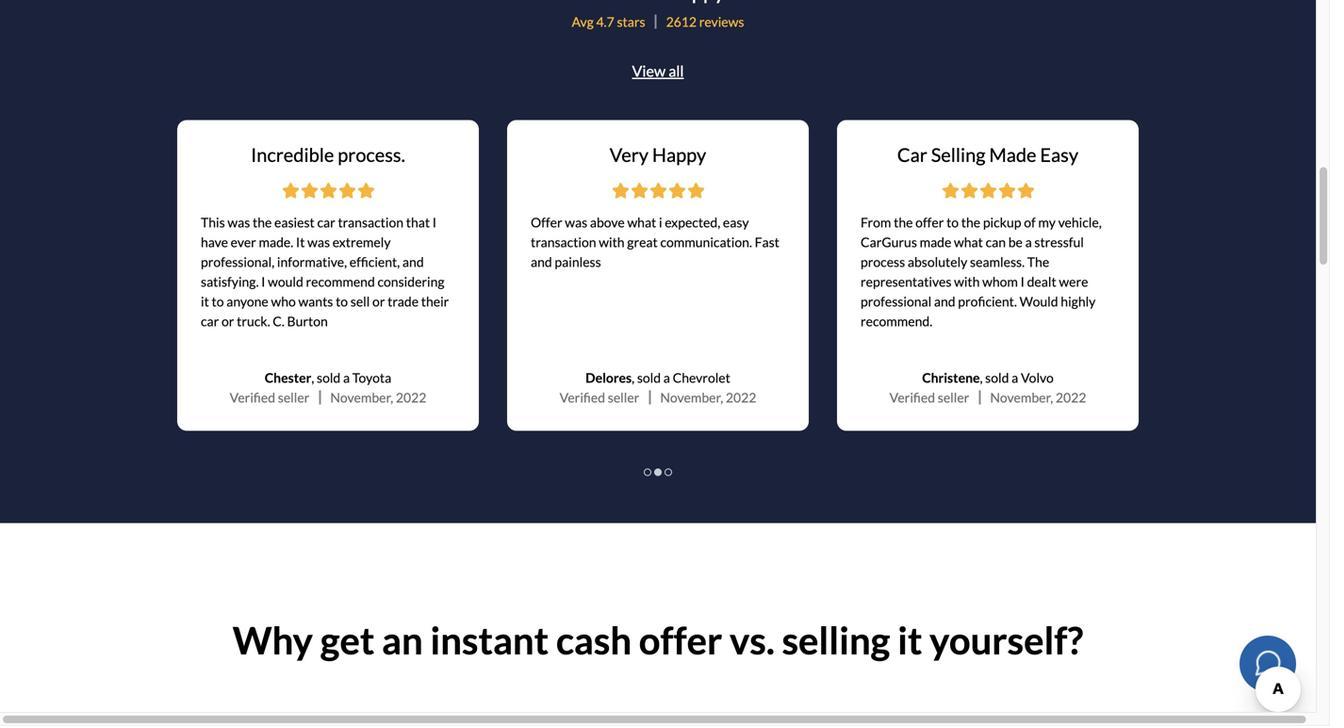Task type: describe. For each thing, give the bounding box(es) containing it.
chester , sold a toyota
[[265, 370, 391, 386]]

verified for very happy
[[560, 390, 605, 406]]

to inside "from the offer to the pickup of my vehicle, cargurus made what can be a stressful process absolutely seamless. the representatives with whom i dealt were professional and proficient. would highly recommend."
[[947, 214, 959, 230]]

verified for car selling made easy
[[890, 390, 935, 406]]

painless
[[555, 254, 601, 270]]

great
[[627, 234, 658, 250]]

pickup
[[983, 214, 1021, 230]]

verified seller for incredible
[[230, 390, 310, 406]]

selling
[[782, 618, 890, 663]]

get
[[320, 618, 375, 663]]

fast
[[755, 234, 780, 250]]

, for selling
[[980, 370, 983, 386]]

from
[[861, 214, 891, 230]]

communication.
[[660, 234, 752, 250]]

absolutely
[[908, 254, 968, 270]]

november, for happy
[[660, 390, 723, 406]]

offer was above what i expected, easy transaction with great communication. fast and painless
[[531, 214, 780, 270]]

satisfying.
[[201, 274, 259, 290]]

a for car selling made easy
[[1012, 370, 1018, 386]]

made.
[[259, 234, 293, 250]]

, for process.
[[311, 370, 314, 386]]

1 horizontal spatial was
[[307, 234, 330, 250]]

have
[[201, 234, 228, 250]]

november, 2022 for incredible process.
[[330, 390, 426, 406]]

transaction inside this was the easiest car transaction that i have ever made. it was extremely professional, informative, efficient, and satisfying. i would recommend considering it to anyone who wants to sell or trade their car or truck.  c. burton
[[338, 214, 404, 230]]

open chat window image
[[1253, 649, 1283, 679]]

made
[[920, 234, 952, 250]]

view all link
[[632, 62, 684, 80]]

truck.
[[237, 313, 270, 329]]

november, for selling
[[990, 390, 1053, 406]]

with inside "from the offer to the pickup of my vehicle, cargurus made what can be a stressful process absolutely seamless. the representatives with whom i dealt were professional and proficient. would highly recommend."
[[954, 274, 980, 290]]

ever
[[231, 234, 256, 250]]

0 horizontal spatial car
[[201, 313, 219, 329]]

it
[[296, 234, 305, 250]]

this
[[201, 214, 225, 230]]

instant
[[430, 618, 549, 663]]

seller for incredible
[[278, 390, 310, 406]]

november, 2022 for car selling made easy
[[990, 390, 1086, 406]]

2022 for car selling made easy
[[1056, 390, 1086, 406]]

that
[[406, 214, 430, 230]]

volvo
[[1021, 370, 1054, 386]]

considering
[[378, 274, 445, 290]]

easy
[[1040, 144, 1079, 166]]

a inside "from the offer to the pickup of my vehicle, cargurus made what can be a stressful process absolutely seamless. the representatives with whom i dealt were professional and proficient. would highly recommend."
[[1025, 234, 1032, 250]]

view all
[[632, 62, 684, 80]]

sold for selling
[[985, 370, 1009, 386]]

all
[[669, 62, 684, 80]]

highly
[[1061, 294, 1096, 310]]

made
[[989, 144, 1037, 166]]

burton
[[287, 313, 328, 329]]

can
[[986, 234, 1006, 250]]

would
[[1020, 294, 1058, 310]]

happy
[[652, 144, 706, 166]]

transaction inside "offer was above what i expected, easy transaction with great communication. fast and painless"
[[531, 234, 596, 250]]

christene , sold a volvo
[[922, 370, 1054, 386]]

sold for happy
[[637, 370, 661, 386]]

chevrolet
[[673, 370, 731, 386]]

delores
[[586, 370, 632, 386]]

2022 for incredible process.
[[396, 390, 426, 406]]

sell
[[350, 294, 370, 310]]

vehicle,
[[1058, 214, 1102, 230]]

cargurus
[[861, 234, 917, 250]]

informative,
[[277, 254, 347, 270]]

cash
[[556, 618, 632, 663]]

2612 reviews
[[666, 14, 744, 30]]

stars
[[617, 14, 645, 30]]

offer
[[531, 214, 562, 230]]

0 horizontal spatial i
[[261, 274, 265, 290]]

verified seller for very
[[560, 390, 639, 406]]

why get an instant cash offer vs. selling it yourself?
[[233, 618, 1083, 663]]

1 horizontal spatial i
[[432, 214, 437, 230]]

efficient,
[[350, 254, 400, 270]]

offer inside "from the offer to the pickup of my vehicle, cargurus made what can be a stressful process absolutely seamless. the representatives with whom i dealt were professional and proficient. would highly recommend."
[[916, 214, 944, 230]]

2 the from the left
[[894, 214, 913, 230]]

trade
[[388, 294, 419, 310]]

why
[[233, 618, 313, 663]]

christene
[[922, 370, 980, 386]]

2612
[[666, 14, 697, 30]]

vs.
[[730, 618, 775, 663]]

delores , sold a chevrolet
[[586, 370, 731, 386]]

selling
[[931, 144, 986, 166]]

were
[[1059, 274, 1088, 290]]

be
[[1008, 234, 1023, 250]]

from the offer to the pickup of my vehicle, cargurus made what can be a stressful process absolutely seamless. the representatives with whom i dealt were professional and proficient. would highly recommend.
[[861, 214, 1102, 329]]



Task type: locate. For each thing, give the bounding box(es) containing it.
easiest
[[274, 214, 315, 230]]

1 horizontal spatial verified
[[560, 390, 605, 406]]

transaction up 'painless'
[[531, 234, 596, 250]]

verified
[[230, 390, 275, 406], [560, 390, 605, 406], [890, 390, 935, 406]]

0 horizontal spatial with
[[599, 234, 625, 250]]

1 november, from the left
[[330, 390, 393, 406]]

a for very happy
[[663, 370, 670, 386]]

2 horizontal spatial verified
[[890, 390, 935, 406]]

or left truck.
[[222, 313, 234, 329]]

sold for process.
[[317, 370, 341, 386]]

with up proficient.
[[954, 274, 980, 290]]

0 horizontal spatial and
[[402, 254, 424, 270]]

car right easiest
[[317, 214, 335, 230]]

1 horizontal spatial and
[[531, 254, 552, 270]]

verified seller down christene
[[890, 390, 969, 406]]

toyota
[[352, 370, 391, 386]]

verified seller
[[230, 390, 310, 406], [560, 390, 639, 406], [890, 390, 969, 406]]

was for incredible
[[228, 214, 250, 230]]

0 vertical spatial transaction
[[338, 214, 404, 230]]

sold right chester
[[317, 370, 341, 386]]

1 vertical spatial what
[[954, 234, 983, 250]]

0 horizontal spatial what
[[627, 214, 656, 230]]

1 horizontal spatial what
[[954, 234, 983, 250]]

and up considering
[[402, 254, 424, 270]]

transaction up the extremely
[[338, 214, 404, 230]]

2 2022 from the left
[[726, 390, 756, 406]]

1 horizontal spatial or
[[372, 294, 385, 310]]

easy
[[723, 214, 749, 230]]

chester
[[265, 370, 311, 386]]

1 vertical spatial transaction
[[531, 234, 596, 250]]

the left the pickup
[[961, 214, 981, 230]]

dealt
[[1027, 274, 1057, 290]]

reviews
[[699, 14, 744, 30]]

2 seller from the left
[[608, 390, 639, 406]]

1 vertical spatial it
[[898, 618, 922, 663]]

1 november, 2022 from the left
[[330, 390, 426, 406]]

2 horizontal spatial sold
[[985, 370, 1009, 386]]

would
[[268, 274, 303, 290]]

offer
[[916, 214, 944, 230], [639, 618, 722, 663]]

and down absolutely
[[934, 294, 956, 310]]

2 verified from the left
[[560, 390, 605, 406]]

0 horizontal spatial verified
[[230, 390, 275, 406]]

2 verified seller from the left
[[560, 390, 639, 406]]

0 horizontal spatial or
[[222, 313, 234, 329]]

i left dealt
[[1021, 274, 1025, 290]]

3 sold from the left
[[985, 370, 1009, 386]]

was inside "offer was above what i expected, easy transaction with great communication. fast and painless"
[[565, 214, 588, 230]]

0 vertical spatial car
[[317, 214, 335, 230]]

car left truck.
[[201, 313, 219, 329]]

wants
[[298, 294, 333, 310]]

1 , from the left
[[311, 370, 314, 386]]

november, down toyota
[[330, 390, 393, 406]]

representatives
[[861, 274, 952, 290]]

sold right delores
[[637, 370, 661, 386]]

november, 2022 down volvo on the right
[[990, 390, 1086, 406]]

verified seller down chester
[[230, 390, 310, 406]]

2 horizontal spatial and
[[934, 294, 956, 310]]

sold left volvo on the right
[[985, 370, 1009, 386]]

it
[[201, 294, 209, 310], [898, 618, 922, 663]]

and inside this was the easiest car transaction that i have ever made. it was extremely professional, informative, efficient, and satisfying. i would recommend considering it to anyone who wants to sell or trade their car or truck.  c. burton
[[402, 254, 424, 270]]

3 november, 2022 from the left
[[990, 390, 1086, 406]]

,
[[311, 370, 314, 386], [632, 370, 635, 386], [980, 370, 983, 386]]

to left "sell"
[[336, 294, 348, 310]]

my
[[1038, 214, 1056, 230]]

november, 2022
[[330, 390, 426, 406], [660, 390, 756, 406], [990, 390, 1086, 406]]

3 seller from the left
[[938, 390, 969, 406]]

and inside "offer was above what i expected, easy transaction with great communication. fast and painless"
[[531, 254, 552, 270]]

1 the from the left
[[253, 214, 272, 230]]

offer up the made
[[916, 214, 944, 230]]

very happy
[[610, 144, 706, 166]]

with
[[599, 234, 625, 250], [954, 274, 980, 290]]

verified seller down delores
[[560, 390, 639, 406]]

a right the "be"
[[1025, 234, 1032, 250]]

avg
[[572, 14, 594, 30]]

1 horizontal spatial 2022
[[726, 390, 756, 406]]

1 sold from the left
[[317, 370, 341, 386]]

the
[[253, 214, 272, 230], [894, 214, 913, 230], [961, 214, 981, 230]]

a
[[1025, 234, 1032, 250], [343, 370, 350, 386], [663, 370, 670, 386], [1012, 370, 1018, 386]]

0 horizontal spatial 2022
[[396, 390, 426, 406]]

0 vertical spatial or
[[372, 294, 385, 310]]

extremely
[[333, 234, 391, 250]]

seller down chester
[[278, 390, 310, 406]]

2022
[[396, 390, 426, 406], [726, 390, 756, 406], [1056, 390, 1086, 406]]

2 horizontal spatial november,
[[990, 390, 1053, 406]]

verified seller for car
[[890, 390, 969, 406]]

was up ever
[[228, 214, 250, 230]]

2 horizontal spatial to
[[947, 214, 959, 230]]

it down satisfying.
[[201, 294, 209, 310]]

and inside "from the offer to the pickup of my vehicle, cargurus made what can be a stressful process absolutely seamless. the representatives with whom i dealt were professional and proficient. would highly recommend."
[[934, 294, 956, 310]]

1 vertical spatial or
[[222, 313, 234, 329]]

car selling made easy
[[897, 144, 1079, 166]]

1 vertical spatial offer
[[639, 618, 722, 663]]

0 horizontal spatial sold
[[317, 370, 341, 386]]

c.
[[273, 313, 285, 329]]

seamless.
[[970, 254, 1025, 270]]

, left volvo on the right
[[980, 370, 983, 386]]

november, down volvo on the right
[[990, 390, 1053, 406]]

yourself?
[[930, 618, 1083, 663]]

3 2022 from the left
[[1056, 390, 1086, 406]]

professional
[[861, 294, 932, 310]]

and left 'painless'
[[531, 254, 552, 270]]

their
[[421, 294, 449, 310]]

2 november, from the left
[[660, 390, 723, 406]]

seller down delores
[[608, 390, 639, 406]]

0 horizontal spatial seller
[[278, 390, 310, 406]]

1 vertical spatial with
[[954, 274, 980, 290]]

2022 for very happy
[[726, 390, 756, 406]]

was for very
[[565, 214, 588, 230]]

november, 2022 down toyota
[[330, 390, 426, 406]]

what left can
[[954, 234, 983, 250]]

verified down delores
[[560, 390, 605, 406]]

process
[[861, 254, 905, 270]]

who
[[271, 294, 296, 310]]

the up cargurus
[[894, 214, 913, 230]]

this was the easiest car transaction that i have ever made. it was extremely professional, informative, efficient, and satisfying. i would recommend considering it to anyone who wants to sell or trade their car or truck.  c. burton
[[201, 214, 449, 329]]

or
[[372, 294, 385, 310], [222, 313, 234, 329]]

1 horizontal spatial it
[[898, 618, 922, 663]]

seller
[[278, 390, 310, 406], [608, 390, 639, 406], [938, 390, 969, 406]]

0 horizontal spatial transaction
[[338, 214, 404, 230]]

1 horizontal spatial the
[[894, 214, 913, 230]]

i inside "from the offer to the pickup of my vehicle, cargurus made what can be a stressful process absolutely seamless. the representatives with whom i dealt were professional and proficient. would highly recommend."
[[1021, 274, 1025, 290]]

0 horizontal spatial to
[[212, 294, 224, 310]]

what inside "from the offer to the pickup of my vehicle, cargurus made what can be a stressful process absolutely seamless. the representatives with whom i dealt were professional and proficient. would highly recommend."
[[954, 234, 983, 250]]

3 november, from the left
[[990, 390, 1053, 406]]

was right offer
[[565, 214, 588, 230]]

1 horizontal spatial ,
[[632, 370, 635, 386]]

seller for very
[[608, 390, 639, 406]]

1 verified seller from the left
[[230, 390, 310, 406]]

, for happy
[[632, 370, 635, 386]]

0 horizontal spatial was
[[228, 214, 250, 230]]

or right "sell"
[[372, 294, 385, 310]]

verified down chester
[[230, 390, 275, 406]]

recommend
[[306, 274, 375, 290]]

november, 2022 for very happy
[[660, 390, 756, 406]]

november, down chevrolet
[[660, 390, 723, 406]]

with down above
[[599, 234, 625, 250]]

i right that
[[432, 214, 437, 230]]

1 horizontal spatial verified seller
[[560, 390, 639, 406]]

to
[[947, 214, 959, 230], [212, 294, 224, 310], [336, 294, 348, 310]]

sold
[[317, 370, 341, 386], [637, 370, 661, 386], [985, 370, 1009, 386]]

1 horizontal spatial with
[[954, 274, 980, 290]]

to down satisfying.
[[212, 294, 224, 310]]

verified for incredible process.
[[230, 390, 275, 406]]

2 horizontal spatial the
[[961, 214, 981, 230]]

a left chevrolet
[[663, 370, 670, 386]]

0 horizontal spatial offer
[[639, 618, 722, 663]]

i left would
[[261, 274, 265, 290]]

i
[[659, 214, 662, 230]]

0 horizontal spatial it
[[201, 294, 209, 310]]

3 the from the left
[[961, 214, 981, 230]]

1 horizontal spatial transaction
[[531, 234, 596, 250]]

1 2022 from the left
[[396, 390, 426, 406]]

0 horizontal spatial ,
[[311, 370, 314, 386]]

what inside "offer was above what i expected, easy transaction with great communication. fast and painless"
[[627, 214, 656, 230]]

, left chevrolet
[[632, 370, 635, 386]]

2 horizontal spatial ,
[[980, 370, 983, 386]]

, down burton
[[311, 370, 314, 386]]

1 horizontal spatial seller
[[608, 390, 639, 406]]

it inside this was the easiest car transaction that i have ever made. it was extremely professional, informative, efficient, and satisfying. i would recommend considering it to anyone who wants to sell or trade their car or truck.  c. burton
[[201, 294, 209, 310]]

0 vertical spatial offer
[[916, 214, 944, 230]]

expected,
[[665, 214, 720, 230]]

i
[[432, 214, 437, 230], [261, 274, 265, 290], [1021, 274, 1025, 290]]

1 horizontal spatial to
[[336, 294, 348, 310]]

0 vertical spatial what
[[627, 214, 656, 230]]

very
[[610, 144, 649, 166]]

november, for process.
[[330, 390, 393, 406]]

3 , from the left
[[980, 370, 983, 386]]

a left toyota
[[343, 370, 350, 386]]

1 horizontal spatial november,
[[660, 390, 723, 406]]

1 horizontal spatial car
[[317, 214, 335, 230]]

a left volvo on the right
[[1012, 370, 1018, 386]]

stressful
[[1035, 234, 1084, 250]]

it right selling
[[898, 618, 922, 663]]

november, 2022 down chevrolet
[[660, 390, 756, 406]]

0 horizontal spatial the
[[253, 214, 272, 230]]

0 vertical spatial it
[[201, 294, 209, 310]]

1 horizontal spatial november, 2022
[[660, 390, 756, 406]]

whom
[[982, 274, 1018, 290]]

1 seller from the left
[[278, 390, 310, 406]]

verified down christene
[[890, 390, 935, 406]]

view
[[632, 62, 666, 80]]

2 horizontal spatial verified seller
[[890, 390, 969, 406]]

and
[[402, 254, 424, 270], [531, 254, 552, 270], [934, 294, 956, 310]]

2 november, 2022 from the left
[[660, 390, 756, 406]]

with inside "offer was above what i expected, easy transaction with great communication. fast and painless"
[[599, 234, 625, 250]]

recommend.
[[861, 313, 933, 329]]

2 sold from the left
[[637, 370, 661, 386]]

the inside this was the easiest car transaction that i have ever made. it was extremely professional, informative, efficient, and satisfying. i would recommend considering it to anyone who wants to sell or trade their car or truck.  c. burton
[[253, 214, 272, 230]]

0 horizontal spatial november, 2022
[[330, 390, 426, 406]]

1 verified from the left
[[230, 390, 275, 406]]

seller down christene
[[938, 390, 969, 406]]

was
[[228, 214, 250, 230], [565, 214, 588, 230], [307, 234, 330, 250]]

0 vertical spatial with
[[599, 234, 625, 250]]

to up the made
[[947, 214, 959, 230]]

avg 4.7 stars
[[572, 14, 645, 30]]

proficient.
[[958, 294, 1017, 310]]

2 horizontal spatial i
[[1021, 274, 1025, 290]]

2 horizontal spatial was
[[565, 214, 588, 230]]

offer left vs.
[[639, 618, 722, 663]]

incredible process.
[[251, 144, 405, 166]]

1 horizontal spatial sold
[[637, 370, 661, 386]]

anyone
[[226, 294, 268, 310]]

transaction
[[338, 214, 404, 230], [531, 234, 596, 250]]

was right it
[[307, 234, 330, 250]]

4.7
[[596, 14, 614, 30]]

2 horizontal spatial november, 2022
[[990, 390, 1086, 406]]

3 verified seller from the left
[[890, 390, 969, 406]]

incredible
[[251, 144, 334, 166]]

1 vertical spatial car
[[201, 313, 219, 329]]

the
[[1027, 254, 1049, 270]]

3 verified from the left
[[890, 390, 935, 406]]

1 horizontal spatial offer
[[916, 214, 944, 230]]

an
[[382, 618, 423, 663]]

seller for car
[[938, 390, 969, 406]]

2 , from the left
[[632, 370, 635, 386]]

2 horizontal spatial seller
[[938, 390, 969, 406]]

of
[[1024, 214, 1036, 230]]

0 horizontal spatial verified seller
[[230, 390, 310, 406]]

process.
[[338, 144, 405, 166]]

a for incredible process.
[[343, 370, 350, 386]]

what left i
[[627, 214, 656, 230]]

above
[[590, 214, 625, 230]]

the up made.
[[253, 214, 272, 230]]

professional,
[[201, 254, 274, 270]]

2 horizontal spatial 2022
[[1056, 390, 1086, 406]]

0 horizontal spatial november,
[[330, 390, 393, 406]]

car
[[897, 144, 928, 166]]



Task type: vqa. For each thing, say whether or not it's contained in the screenshot.


